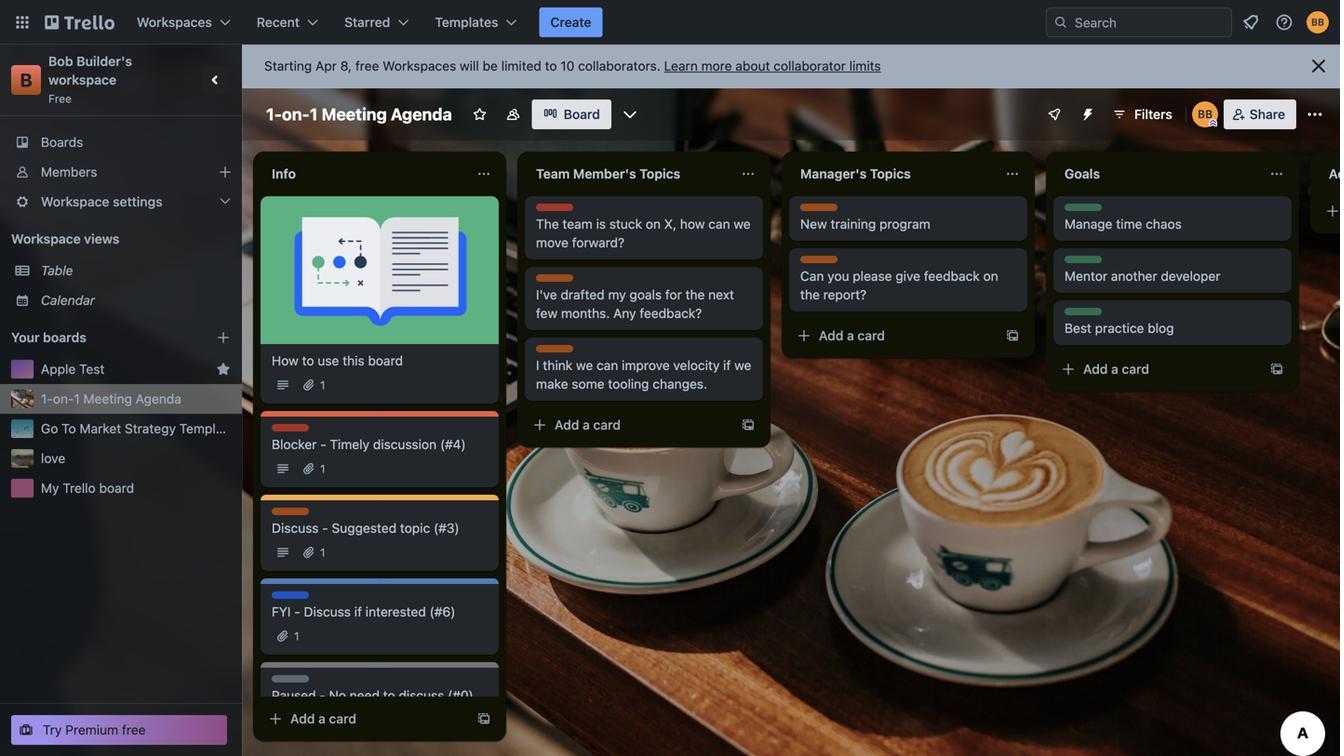 Task type: vqa. For each thing, say whether or not it's contained in the screenshot.
Blocker The Team Is Stuck On X, How Can We Move Forward?
yes



Task type: locate. For each thing, give the bounding box(es) containing it.
1 horizontal spatial create from template… image
[[1005, 329, 1020, 343]]

1- up go
[[41, 391, 53, 407]]

0 vertical spatial on
[[646, 216, 661, 232]]

color: red, title: "blocker" element
[[536, 204, 577, 218], [272, 424, 312, 438]]

to inside "paused paused - no need to discuss (#0)"
[[383, 688, 395, 704]]

color: orange, title: "discuss" element
[[801, 204, 843, 218], [801, 256, 843, 270], [536, 275, 578, 289], [536, 345, 578, 359], [272, 508, 314, 522]]

primary element
[[0, 0, 1340, 45]]

0 vertical spatial on-
[[282, 104, 310, 124]]

add a card button for developer
[[1054, 355, 1259, 384]]

members link
[[0, 157, 242, 187]]

on
[[646, 216, 661, 232], [984, 269, 999, 284]]

1- inside text box
[[266, 104, 282, 124]]

0 horizontal spatial the
[[686, 287, 705, 303]]

show menu image
[[1306, 105, 1325, 124]]

1 vertical spatial agenda
[[136, 391, 181, 407]]

1 inside text box
[[310, 104, 318, 124]]

workspace settings
[[41, 194, 162, 209]]

on left x,
[[646, 216, 661, 232]]

1 vertical spatial on-
[[53, 391, 74, 407]]

workspace navigation collapse icon image
[[203, 67, 229, 93]]

card down some
[[593, 417, 621, 433]]

bob builder (bobbuilder40) image
[[1307, 11, 1329, 34], [1192, 101, 1218, 128]]

0 vertical spatial to
[[545, 58, 557, 74]]

- up color: black, title: "paused" element
[[294, 605, 300, 620]]

add a card button down can you please give feedback on the report? link
[[789, 321, 994, 351]]

0 vertical spatial 1-on-1 meeting agenda
[[266, 104, 452, 124]]

goal inside goal manage time chaos
[[1065, 205, 1089, 218]]

bob builder (bobbuilder40) image right open information menu icon
[[1307, 11, 1329, 34]]

color: orange, title: "discuss" element down manager's
[[801, 204, 843, 218]]

(#3)
[[434, 521, 460, 536]]

0 horizontal spatial on
[[646, 216, 661, 232]]

color: orange, title: "discuss" element for drafted
[[536, 275, 578, 289]]

create from template… image
[[477, 712, 492, 727]]

discuss for new
[[801, 205, 843, 218]]

color: green, title: "goal" element down the goals
[[1065, 204, 1102, 218]]

1 vertical spatial free
[[122, 723, 146, 738]]

your
[[11, 330, 40, 345]]

on inside discuss can you please give feedback on the report?
[[984, 269, 999, 284]]

learn
[[664, 58, 698, 74]]

color: orange, title: "discuss" element down new
[[801, 256, 843, 270]]

topics inside "text box"
[[640, 166, 681, 182]]

0 vertical spatial workspaces
[[137, 14, 212, 30]]

learn more about collaborator limits link
[[664, 58, 881, 74]]

goals
[[630, 287, 662, 303]]

discuss discuss - suggested topic (#3)
[[272, 509, 460, 536]]

0 horizontal spatial color: red, title: "blocker" element
[[272, 424, 312, 438]]

will
[[460, 58, 479, 74]]

goal down the goals
[[1065, 205, 1089, 218]]

color: green, title: "goal" element down manage
[[1065, 256, 1102, 270]]

workspaces inside dropdown button
[[137, 14, 212, 30]]

manage time chaos link
[[1065, 215, 1281, 234]]

star or unstar board image
[[473, 107, 487, 122]]

1 horizontal spatial 1-
[[266, 104, 282, 124]]

move
[[536, 235, 569, 250]]

0 vertical spatial workspace
[[41, 194, 109, 209]]

8,
[[340, 58, 352, 74]]

- for discuss
[[322, 521, 328, 536]]

color: orange, title: "discuss" element left suggested
[[272, 508, 314, 522]]

- inside fyi fyi - discuss if interested (#6)
[[294, 605, 300, 620]]

1 horizontal spatial on
[[984, 269, 999, 284]]

discuss
[[801, 205, 843, 218], [801, 257, 843, 270], [536, 276, 578, 289], [536, 346, 578, 359], [272, 509, 314, 522], [272, 521, 319, 536], [304, 605, 351, 620]]

bob builder's workspace free
[[48, 54, 136, 105]]

0 horizontal spatial 1-on-1 meeting agenda
[[41, 391, 181, 407]]

- for paused
[[320, 688, 326, 704]]

info
[[272, 166, 296, 182]]

mentor
[[1065, 269, 1108, 284]]

0 vertical spatial color: green, title: "goal" element
[[1065, 204, 1102, 218]]

1 horizontal spatial board
[[368, 353, 403, 369]]

1 vertical spatial workspace
[[11, 231, 81, 247]]

workspaces up workspace navigation collapse icon
[[137, 14, 212, 30]]

0 horizontal spatial meeting
[[83, 391, 132, 407]]

to right need
[[383, 688, 395, 704]]

2 horizontal spatial create from template… image
[[1270, 362, 1285, 377]]

0 vertical spatial 1-
[[266, 104, 282, 124]]

add a card down practice
[[1084, 362, 1150, 377]]

test
[[79, 362, 105, 377]]

if left interested
[[354, 605, 362, 620]]

more
[[702, 58, 732, 74]]

1 horizontal spatial topics
[[870, 166, 911, 182]]

create from template… image for mentor another developer
[[1270, 362, 1285, 377]]

0 vertical spatial free
[[355, 58, 379, 74]]

member's
[[573, 166, 636, 182]]

on-
[[282, 104, 310, 124], [53, 391, 74, 407]]

1 vertical spatial create from template… image
[[1270, 362, 1285, 377]]

1- down starting
[[266, 104, 282, 124]]

is
[[596, 216, 606, 232]]

goal inside goal mentor another developer
[[1065, 257, 1089, 270]]

Search field
[[1069, 8, 1232, 36]]

add a card down report?
[[819, 328, 885, 343]]

1 goal from the top
[[1065, 205, 1089, 218]]

2 color: green, title: "goal" element from the top
[[1065, 256, 1102, 270]]

1 down the discuss discuss - suggested topic (#3)
[[320, 546, 325, 559]]

workspace inside workspace settings popup button
[[41, 194, 109, 209]]

blog
[[1148, 321, 1174, 336]]

discuss inside discuss new training program
[[801, 205, 843, 218]]

1 down apple test
[[74, 391, 80, 407]]

on- down apple
[[53, 391, 74, 407]]

tooling
[[608, 377, 649, 392]]

2 paused from the top
[[272, 688, 316, 704]]

- inside "paused paused - no need to discuss (#0)"
[[320, 688, 326, 704]]

1 vertical spatial bob builder (bobbuilder40) image
[[1192, 101, 1218, 128]]

2 topics from the left
[[870, 166, 911, 182]]

10
[[561, 58, 575, 74]]

the
[[536, 216, 559, 232]]

2 the from the left
[[801, 287, 820, 303]]

card down practice
[[1122, 362, 1150, 377]]

a down some
[[583, 417, 590, 433]]

1-on-1 meeting agenda up market
[[41, 391, 181, 407]]

0 vertical spatial goal
[[1065, 205, 1089, 218]]

2 vertical spatial to
[[383, 688, 395, 704]]

be
[[483, 58, 498, 74]]

settings
[[113, 194, 162, 209]]

- inside the blocker blocker - timely discussion (#4)
[[320, 437, 326, 452]]

1 horizontal spatial meeting
[[322, 104, 387, 124]]

to left 10
[[545, 58, 557, 74]]

color: orange, title: "discuss" element up make
[[536, 345, 578, 359]]

bob builder (bobbuilder40) image right the filters
[[1192, 101, 1218, 128]]

the down can at top
[[801, 287, 820, 303]]

goal down manage
[[1065, 257, 1089, 270]]

0 vertical spatial agenda
[[391, 104, 452, 124]]

to
[[62, 421, 76, 437]]

1 vertical spatial color: red, title: "blocker" element
[[272, 424, 312, 438]]

topics up discuss new training program
[[870, 166, 911, 182]]

0 horizontal spatial topics
[[640, 166, 681, 182]]

create from template… image for can you please give feedback on the report?
[[1005, 329, 1020, 343]]

topic
[[400, 521, 430, 536]]

0 horizontal spatial to
[[302, 353, 314, 369]]

0 vertical spatial bob builder (bobbuilder40) image
[[1307, 11, 1329, 34]]

1 horizontal spatial agenda
[[391, 104, 452, 124]]

color: orange, title: "discuss" element for you
[[801, 256, 843, 270]]

1 down apr
[[310, 104, 318, 124]]

0 horizontal spatial create from template… image
[[741, 418, 756, 433]]

0 horizontal spatial agenda
[[136, 391, 181, 407]]

a down practice
[[1112, 362, 1119, 377]]

workspace views
[[11, 231, 119, 247]]

1 vertical spatial on
[[984, 269, 999, 284]]

topics up x,
[[640, 166, 681, 182]]

open information menu image
[[1275, 13, 1294, 32]]

1-on-1 meeting agenda down 8,
[[266, 104, 452, 124]]

if inside fyi fyi - discuss if interested (#6)
[[354, 605, 362, 620]]

color: red, title: "blocker" element left the timely
[[272, 424, 312, 438]]

discuss can you please give feedback on the report?
[[801, 257, 999, 303]]

add a card button down the blog
[[1054, 355, 1259, 384]]

back to home image
[[45, 7, 114, 37]]

1 horizontal spatial 1-on-1 meeting agenda
[[266, 104, 452, 124]]

card down report?
[[858, 328, 885, 343]]

- left the timely
[[320, 437, 326, 452]]

we right how
[[734, 216, 751, 232]]

to left use
[[302, 353, 314, 369]]

board right this
[[368, 353, 403, 369]]

paused
[[272, 677, 311, 690], [272, 688, 316, 704]]

discuss inside discuss i think we can improve velocity if we make some tooling changes.
[[536, 346, 578, 359]]

1
[[310, 104, 318, 124], [320, 379, 325, 392], [74, 391, 80, 407], [320, 463, 325, 476], [320, 546, 325, 559], [294, 630, 299, 643]]

0 vertical spatial color: red, title: "blocker" element
[[536, 204, 577, 218]]

love link
[[41, 450, 231, 468]]

color: red, title: "blocker" element for blocker - timely discussion (#4)
[[272, 424, 312, 438]]

card for you
[[858, 328, 885, 343]]

Board name text field
[[257, 100, 461, 129]]

color: green, title: "goal" element for manage
[[1065, 204, 1102, 218]]

goal for manage
[[1065, 205, 1089, 218]]

timely
[[330, 437, 370, 452]]

forward?
[[572, 235, 625, 250]]

1-on-1 meeting agenda
[[266, 104, 452, 124], [41, 391, 181, 407]]

1 topics from the left
[[640, 166, 681, 182]]

0 horizontal spatial if
[[354, 605, 362, 620]]

1 vertical spatial color: green, title: "goal" element
[[1065, 256, 1102, 270]]

filters
[[1135, 107, 1173, 122]]

color: red, title: "blocker" element up move
[[536, 204, 577, 218]]

1 horizontal spatial if
[[723, 358, 731, 373]]

1 vertical spatial if
[[354, 605, 362, 620]]

meeting down 8,
[[322, 104, 387, 124]]

workspace down members
[[41, 194, 109, 209]]

free right "premium"
[[122, 723, 146, 738]]

on- down starting
[[282, 104, 310, 124]]

blocker inside blocker the team is stuck on x, how can we move forward?
[[536, 205, 577, 218]]

0 horizontal spatial board
[[99, 481, 134, 496]]

color: orange, title: "discuss" element up few at the left
[[536, 275, 578, 289]]

1 horizontal spatial to
[[383, 688, 395, 704]]

workspace up table
[[11, 231, 81, 247]]

on- inside text box
[[282, 104, 310, 124]]

boards
[[43, 330, 86, 345]]

blocker
[[536, 205, 577, 218], [272, 425, 312, 438], [272, 437, 317, 452]]

1 vertical spatial workspaces
[[383, 58, 456, 74]]

goal for best
[[1065, 309, 1089, 322]]

color: red, title: "blocker" element for the team is stuck on x, how can we move forward?
[[536, 204, 577, 218]]

mentor another developer link
[[1065, 267, 1281, 286]]

discuss inside discuss can you please give feedback on the report?
[[801, 257, 843, 270]]

create button
[[539, 7, 603, 37]]

go to market strategy template link
[[41, 420, 235, 438]]

free right 8,
[[355, 58, 379, 74]]

add a card
[[819, 328, 885, 343], [1084, 362, 1150, 377], [555, 417, 621, 433], [290, 712, 356, 727]]

add a card button down need
[[261, 705, 465, 734]]

goal
[[1065, 205, 1089, 218], [1065, 257, 1089, 270], [1065, 309, 1089, 322]]

recent
[[257, 14, 300, 30]]

1 down use
[[320, 379, 325, 392]]

add down color: black, title: "paused" element
[[290, 712, 315, 727]]

builder's
[[76, 54, 132, 69]]

1 vertical spatial meeting
[[83, 391, 132, 407]]

color: green, title: "goal" element
[[1065, 204, 1102, 218], [1065, 256, 1102, 270], [1065, 308, 1102, 322]]

starred
[[344, 14, 390, 30]]

create from template… image
[[1005, 329, 1020, 343], [1270, 362, 1285, 377], [741, 418, 756, 433]]

discuss for i've
[[536, 276, 578, 289]]

a
[[847, 328, 854, 343], [1112, 362, 1119, 377], [583, 417, 590, 433], [318, 712, 326, 727]]

3 color: green, title: "goal" element from the top
[[1065, 308, 1102, 322]]

best practice blog link
[[1065, 319, 1281, 338]]

the right for
[[686, 287, 705, 303]]

3 goal from the top
[[1065, 309, 1089, 322]]

0 horizontal spatial free
[[122, 723, 146, 738]]

1 vertical spatial 1-on-1 meeting agenda
[[41, 391, 181, 407]]

topics inside text field
[[870, 166, 911, 182]]

add down best
[[1084, 362, 1108, 377]]

1 vertical spatial board
[[99, 481, 134, 496]]

1 vertical spatial can
[[597, 358, 618, 373]]

use
[[318, 353, 339, 369]]

1 horizontal spatial the
[[801, 287, 820, 303]]

0 horizontal spatial can
[[597, 358, 618, 373]]

2 goal from the top
[[1065, 257, 1089, 270]]

- left no
[[320, 688, 326, 704]]

workspace
[[41, 194, 109, 209], [11, 231, 81, 247]]

apple test
[[41, 362, 105, 377]]

1 down color: blue, title: "fyi" element
[[294, 630, 299, 643]]

0 horizontal spatial workspaces
[[137, 14, 212, 30]]

drafted
[[561, 287, 605, 303]]

2 horizontal spatial to
[[545, 58, 557, 74]]

agenda left star or unstar board 'image'
[[391, 104, 452, 124]]

2 vertical spatial goal
[[1065, 309, 1089, 322]]

add down make
[[555, 417, 579, 433]]

can you please give feedback on the report? link
[[801, 267, 1017, 304]]

apple
[[41, 362, 76, 377]]

search image
[[1054, 15, 1069, 30]]

your boards with 5 items element
[[11, 327, 188, 349]]

think
[[543, 358, 573, 373]]

meeting up market
[[83, 391, 132, 407]]

if right velocity
[[723, 358, 731, 373]]

1 horizontal spatial workspaces
[[383, 58, 456, 74]]

add a card button down tooling
[[525, 411, 730, 440]]

can up some
[[597, 358, 618, 373]]

1 horizontal spatial on-
[[282, 104, 310, 124]]

0 vertical spatial meeting
[[322, 104, 387, 124]]

collaborators.
[[578, 58, 661, 74]]

- inside the discuss discuss - suggested topic (#3)
[[322, 521, 328, 536]]

add for i've drafted my goals for the next few months. any feedback?
[[555, 417, 579, 433]]

can right how
[[709, 216, 730, 232]]

discuss i think we can improve velocity if we make some tooling changes.
[[536, 346, 752, 392]]

changes.
[[653, 377, 708, 392]]

- left suggested
[[322, 521, 328, 536]]

add
[[819, 328, 844, 343], [1084, 362, 1108, 377], [555, 417, 579, 433], [290, 712, 315, 727]]

agenda up the strategy
[[136, 391, 181, 407]]

add a card for you
[[819, 328, 885, 343]]

1 the from the left
[[686, 287, 705, 303]]

this member is an admin of this board. image
[[1209, 119, 1217, 128]]

bob
[[48, 54, 73, 69]]

1 horizontal spatial can
[[709, 216, 730, 232]]

customize views image
[[621, 105, 639, 124]]

2 vertical spatial create from template… image
[[741, 418, 756, 433]]

add a card down some
[[555, 417, 621, 433]]

blocker blocker - timely discussion (#4)
[[272, 425, 466, 452]]

a down "paused paused - no need to discuss (#0)"
[[318, 712, 326, 727]]

table
[[41, 263, 73, 278]]

we up some
[[576, 358, 593, 373]]

discuss - suggested topic (#3) link
[[272, 519, 488, 538]]

discuss inside discuss i've drafted my goals for the next few months. any feedback?
[[536, 276, 578, 289]]

0 notifications image
[[1240, 11, 1262, 34]]

board down the love link
[[99, 481, 134, 496]]

add for mentor another developer
[[1084, 362, 1108, 377]]

color: green, title: "goal" element down mentor at right top
[[1065, 308, 1102, 322]]

goal inside goal best practice blog
[[1065, 309, 1089, 322]]

add a card button for my
[[525, 411, 730, 440]]

0 horizontal spatial 1-
[[41, 391, 53, 407]]

2 vertical spatial color: green, title: "goal" element
[[1065, 308, 1102, 322]]

create from template… image for i've drafted my goals for the next few months. any feedback?
[[741, 418, 756, 433]]

add down report?
[[819, 328, 844, 343]]

1 horizontal spatial color: red, title: "blocker" element
[[536, 204, 577, 218]]

workspaces left will
[[383, 58, 456, 74]]

1 color: green, title: "goal" element from the top
[[1065, 204, 1102, 218]]

1 horizontal spatial bob builder (bobbuilder40) image
[[1307, 11, 1329, 34]]

a down report?
[[847, 328, 854, 343]]

goal down mentor at right top
[[1065, 309, 1089, 322]]

1 vertical spatial goal
[[1065, 257, 1089, 270]]

starred icon image
[[216, 362, 231, 377]]

0 vertical spatial can
[[709, 216, 730, 232]]

0 vertical spatial if
[[723, 358, 731, 373]]

free
[[48, 92, 72, 105]]

1-on-1 meeting agenda inside text box
[[266, 104, 452, 124]]

card
[[858, 328, 885, 343], [1122, 362, 1150, 377], [593, 417, 621, 433], [329, 712, 356, 727]]

on right feedback
[[984, 269, 999, 284]]

card for another
[[1122, 362, 1150, 377]]

0 vertical spatial create from template… image
[[1005, 329, 1020, 343]]

manager's
[[801, 166, 867, 182]]



Task type: describe. For each thing, give the bounding box(es) containing it.
filters button
[[1107, 100, 1178, 129]]

discuss for discuss
[[272, 509, 314, 522]]

a for you
[[847, 328, 854, 343]]

limited
[[501, 58, 542, 74]]

Ac text field
[[1318, 159, 1340, 189]]

feedback
[[924, 269, 980, 284]]

(#6)
[[430, 605, 456, 620]]

discuss i've drafted my goals for the next few months. any feedback?
[[536, 276, 734, 321]]

1-on-1 meeting agenda link
[[41, 390, 231, 409]]

i
[[536, 358, 540, 373]]

paused paused - no need to discuss (#0)
[[272, 677, 474, 704]]

goal for mentor
[[1065, 257, 1089, 270]]

discuss for can
[[801, 257, 843, 270]]

(#0)
[[448, 688, 474, 704]]

make
[[536, 377, 568, 392]]

a for another
[[1112, 362, 1119, 377]]

can inside blocker the team is stuck on x, how can we move forward?
[[709, 216, 730, 232]]

the team is stuck on x, how can we move forward? link
[[536, 215, 752, 252]]

no
[[329, 688, 346, 704]]

limits
[[850, 58, 881, 74]]

suggested
[[332, 521, 397, 536]]

1 horizontal spatial free
[[355, 58, 379, 74]]

go to market strategy template
[[41, 421, 235, 437]]

(#4)
[[440, 437, 466, 452]]

we right velocity
[[735, 358, 752, 373]]

try
[[43, 723, 62, 738]]

workspace for workspace views
[[11, 231, 81, 247]]

my
[[608, 287, 626, 303]]

improve
[[622, 358, 670, 373]]

team member's topics
[[536, 166, 681, 182]]

goal mentor another developer
[[1065, 257, 1221, 284]]

recent button
[[246, 7, 330, 37]]

agenda inside text box
[[391, 104, 452, 124]]

program
[[880, 216, 931, 232]]

discuss for i
[[536, 346, 578, 359]]

template
[[179, 421, 235, 437]]

the inside discuss can you please give feedback on the report?
[[801, 287, 820, 303]]

Info text field
[[261, 159, 469, 189]]

if inside discuss i think we can improve velocity if we make some tooling changes.
[[723, 358, 731, 373]]

add a card for drafted
[[555, 417, 621, 433]]

blocker the team is stuck on x, how can we move forward?
[[536, 205, 751, 250]]

any
[[614, 306, 636, 321]]

add a card down no
[[290, 712, 356, 727]]

free inside the try premium free button
[[122, 723, 146, 738]]

starting apr 8, free workspaces will be limited to 10 collaborators. learn more about collaborator limits
[[264, 58, 881, 74]]

add for can you please give feedback on the report?
[[819, 328, 844, 343]]

discussion
[[373, 437, 437, 452]]

meeting inside 1-on-1 meeting agenda link
[[83, 391, 132, 407]]

discuss inside fyi fyi - discuss if interested (#6)
[[304, 605, 351, 620]]

boards link
[[0, 128, 242, 157]]

Manager's Topics text field
[[789, 159, 998, 189]]

add a card for another
[[1084, 362, 1150, 377]]

color: orange, title: "discuss" element for training
[[801, 204, 843, 218]]

months.
[[561, 306, 610, 321]]

Team Member's Topics text field
[[525, 159, 734, 189]]

board
[[564, 107, 600, 122]]

for
[[665, 287, 682, 303]]

2 fyi from the top
[[272, 605, 291, 620]]

workspace for workspace settings
[[41, 194, 109, 209]]

1 fyi from the top
[[272, 593, 289, 606]]

blocker for blocker
[[272, 425, 312, 438]]

color: green, title: "goal" element for best
[[1065, 308, 1102, 322]]

calendar link
[[41, 291, 231, 310]]

bob builder's workspace link
[[48, 54, 136, 88]]

i've
[[536, 287, 557, 303]]

1 vertical spatial 1-
[[41, 391, 53, 407]]

about
[[736, 58, 770, 74]]

workspaces button
[[126, 7, 242, 37]]

0 vertical spatial board
[[368, 353, 403, 369]]

discuss
[[399, 688, 444, 704]]

strategy
[[125, 421, 176, 437]]

we inside blocker the team is stuck on x, how can we move forward?
[[734, 216, 751, 232]]

templates
[[435, 14, 498, 30]]

new training program link
[[801, 215, 1017, 234]]

ac
[[1329, 166, 1340, 182]]

0 horizontal spatial bob builder (bobbuilder40) image
[[1192, 101, 1218, 128]]

color: blue, title: "fyi" element
[[272, 592, 309, 606]]

love
[[41, 451, 65, 466]]

how to use this board
[[272, 353, 403, 369]]

board link
[[532, 100, 611, 129]]

premium
[[65, 723, 118, 738]]

chaos
[[1146, 216, 1182, 232]]

power ups image
[[1047, 107, 1062, 122]]

blocker for the
[[536, 205, 577, 218]]

1 vertical spatial to
[[302, 353, 314, 369]]

discuss new training program
[[801, 205, 931, 232]]

color: green, title: "goal" element for mentor
[[1065, 256, 1102, 270]]

1 paused from the top
[[272, 677, 311, 690]]

on inside blocker the team is stuck on x, how can we move forward?
[[646, 216, 661, 232]]

the inside discuss i've drafted my goals for the next few months. any feedback?
[[686, 287, 705, 303]]

team
[[536, 166, 570, 182]]

i've drafted my goals for the next few months. any feedback? link
[[536, 286, 752, 323]]

- for fyi
[[294, 605, 300, 620]]

developer
[[1161, 269, 1221, 284]]

add a card button for please
[[789, 321, 994, 351]]

a for drafted
[[583, 417, 590, 433]]

meeting inside '1-on-1 meeting agenda' text box
[[322, 104, 387, 124]]

blocker - timely discussion (#4) link
[[272, 436, 488, 454]]

color: orange, title: "discuss" element for think
[[536, 345, 578, 359]]

can inside discuss i think we can improve velocity if we make some tooling changes.
[[597, 358, 618, 373]]

goals
[[1065, 166, 1100, 182]]

card for drafted
[[593, 417, 621, 433]]

stuck
[[610, 216, 642, 232]]

go
[[41, 421, 58, 437]]

fyi fyi - discuss if interested (#6)
[[272, 593, 456, 620]]

0 horizontal spatial on-
[[53, 391, 74, 407]]

add board image
[[216, 330, 231, 345]]

boards
[[41, 135, 83, 150]]

best
[[1065, 321, 1092, 336]]

1 down the blocker blocker - timely discussion (#4)
[[320, 463, 325, 476]]

color: black, title: "paused" element
[[272, 676, 311, 690]]

my trello board link
[[41, 479, 231, 498]]

automation image
[[1073, 100, 1099, 126]]

please
[[853, 269, 892, 284]]

starred button
[[333, 7, 420, 37]]

apr
[[316, 58, 337, 74]]

trello
[[63, 481, 96, 496]]

this
[[343, 353, 365, 369]]

your boards
[[11, 330, 86, 345]]

workspace visible image
[[506, 107, 521, 122]]

share
[[1250, 107, 1286, 122]]

manage
[[1065, 216, 1113, 232]]

- for blocker
[[320, 437, 326, 452]]

try premium free button
[[11, 716, 227, 746]]

velocity
[[673, 358, 720, 373]]

card down no
[[329, 712, 356, 727]]

interested
[[366, 605, 426, 620]]

apple test link
[[41, 360, 209, 379]]

paused - no need to discuss (#0) link
[[272, 687, 488, 706]]

Goals text field
[[1054, 159, 1262, 189]]

team
[[563, 216, 593, 232]]

workspace
[[48, 72, 117, 88]]

my
[[41, 481, 59, 496]]



